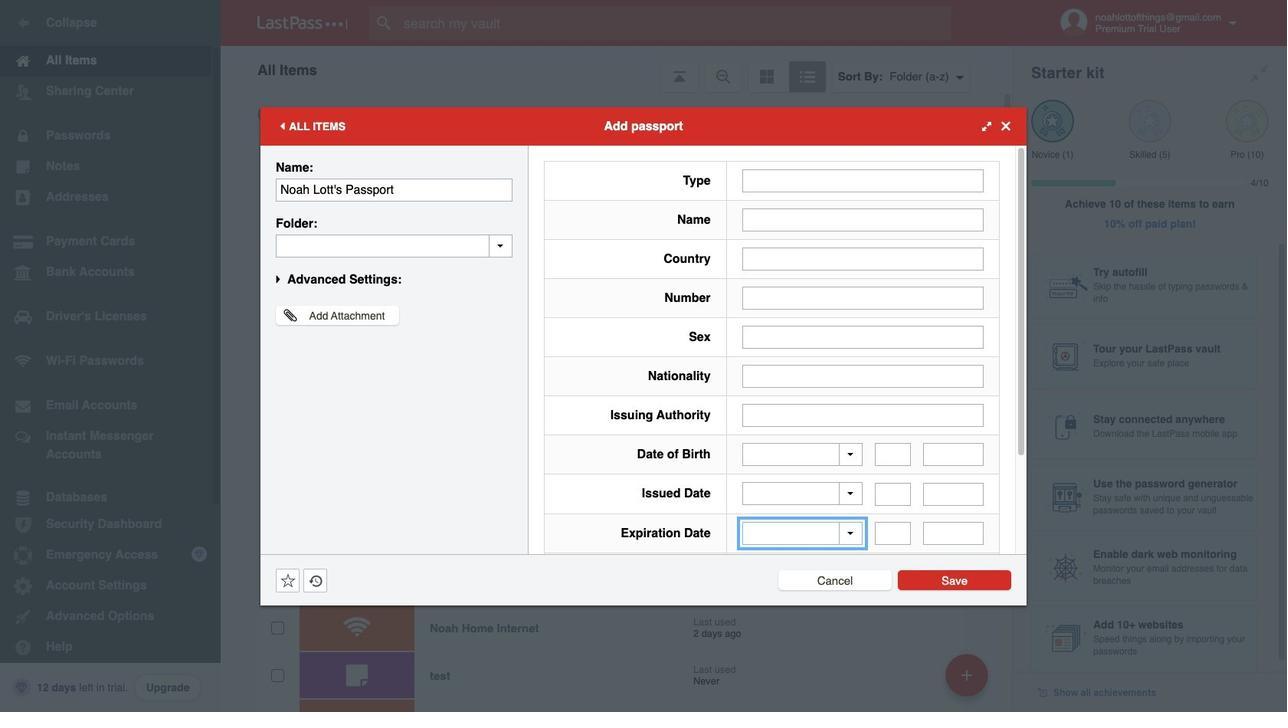 Task type: vqa. For each thing, say whether or not it's contained in the screenshot.
caret right Image
no



Task type: describe. For each thing, give the bounding box(es) containing it.
new item image
[[962, 670, 973, 680]]

Search search field
[[369, 6, 982, 40]]

search my vault text field
[[369, 6, 982, 40]]

new item navigation
[[941, 649, 998, 712]]



Task type: locate. For each thing, give the bounding box(es) containing it.
dialog
[[261, 107, 1027, 665]]

None text field
[[742, 169, 984, 192], [276, 234, 513, 257], [742, 286, 984, 309], [742, 325, 984, 348], [742, 364, 984, 387], [875, 483, 912, 506], [924, 483, 984, 506], [875, 522, 912, 545], [742, 169, 984, 192], [276, 234, 513, 257], [742, 286, 984, 309], [742, 325, 984, 348], [742, 364, 984, 387], [875, 483, 912, 506], [924, 483, 984, 506], [875, 522, 912, 545]]

lastpass image
[[258, 16, 348, 30]]

main navigation navigation
[[0, 0, 221, 712]]

None text field
[[276, 178, 513, 201], [742, 208, 984, 231], [742, 247, 984, 270], [742, 404, 984, 427], [875, 443, 912, 466], [924, 443, 984, 466], [924, 522, 984, 545], [276, 178, 513, 201], [742, 208, 984, 231], [742, 247, 984, 270], [742, 404, 984, 427], [875, 443, 912, 466], [924, 443, 984, 466], [924, 522, 984, 545]]

vault options navigation
[[221, 46, 1013, 92]]



